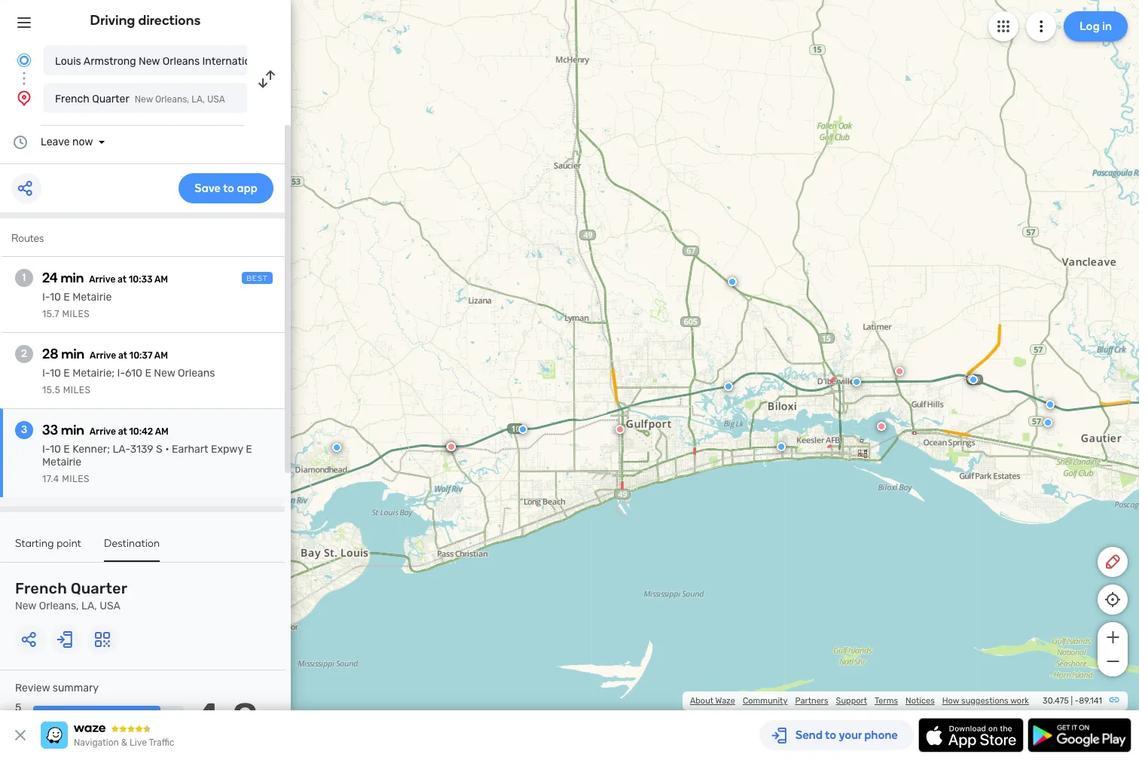 Task type: describe. For each thing, give the bounding box(es) containing it.
•
[[165, 443, 169, 456]]

i-10 e kenner; la-3139 s • earhart expwy e metairie 17.4 miles
[[42, 443, 252, 485]]

|
[[1071, 696, 1073, 706]]

2
[[21, 347, 27, 360]]

1 vertical spatial quarter
[[71, 580, 128, 598]]

waze
[[716, 696, 735, 706]]

am for 24 min
[[154, 274, 168, 285]]

review
[[15, 682, 50, 695]]

point
[[57, 537, 81, 550]]

notices
[[906, 696, 935, 706]]

1 vertical spatial french
[[15, 580, 67, 598]]

new down louis armstrong new orleans international airport button
[[135, 94, 153, 105]]

10:42
[[129, 427, 153, 437]]

airport
[[268, 55, 302, 68]]

metairie;
[[72, 367, 115, 380]]

metairie inside "i-10 e kenner; la-3139 s • earhart expwy e metairie 17.4 miles"
[[42, 456, 81, 469]]

i-10 e metairie 15.7 miles
[[42, 291, 112, 320]]

10:33
[[129, 274, 153, 285]]

1 vertical spatial usa
[[100, 600, 121, 613]]

partners link
[[795, 696, 829, 706]]

30.475 | -89.141
[[1043, 696, 1102, 706]]

1
[[22, 271, 26, 284]]

zoom in image
[[1104, 628, 1122, 647]]

metairie inside 'i-10 e metairie 15.7 miles'
[[72, 291, 112, 304]]

orleans inside button
[[163, 55, 200, 68]]

i-10 e metairie; i-610 e new orleans 15.5 miles
[[42, 367, 215, 396]]

traffic
[[149, 738, 174, 748]]

miles inside 'i-10 e metairie 15.7 miles'
[[62, 309, 90, 320]]

at for 24 min
[[118, 274, 127, 285]]

summary
[[53, 682, 99, 695]]

at for 28 min
[[118, 350, 127, 361]]

e for 33 min
[[64, 443, 70, 456]]

clock image
[[11, 133, 29, 151]]

location image
[[15, 89, 33, 107]]

current location image
[[15, 51, 33, 69]]

starting point button
[[15, 537, 81, 561]]

terms link
[[875, 696, 898, 706]]

now
[[72, 136, 93, 148]]

1 vertical spatial la,
[[81, 600, 97, 613]]

at for 33 min
[[118, 427, 127, 437]]

24
[[42, 270, 58, 286]]

4.8
[[193, 694, 259, 744]]

1 horizontal spatial la,
[[192, 94, 205, 105]]

10 for 28
[[50, 367, 61, 380]]

10 for 33
[[50, 443, 61, 456]]

610
[[125, 367, 142, 380]]

arrive for 33 min
[[90, 427, 116, 437]]

new down starting point button
[[15, 600, 36, 613]]

zoom out image
[[1104, 653, 1122, 671]]

miles inside 'i-10 e metairie; i-610 e new orleans 15.5 miles'
[[63, 385, 91, 396]]

best
[[247, 274, 268, 283]]

review summary
[[15, 682, 99, 695]]

1 vertical spatial french quarter new orleans, la, usa
[[15, 580, 128, 613]]

starting
[[15, 537, 54, 550]]

arrive for 24 min
[[89, 274, 116, 285]]

how
[[943, 696, 960, 706]]

i- for 24 min
[[42, 291, 50, 304]]

i- for 33 min
[[42, 443, 50, 456]]

kenner;
[[72, 443, 110, 456]]

louis armstrong new orleans international airport
[[55, 55, 302, 68]]

community link
[[743, 696, 788, 706]]

notices link
[[906, 696, 935, 706]]

pencil image
[[1104, 553, 1122, 571]]

17.4
[[42, 474, 59, 485]]

international
[[202, 55, 265, 68]]

e for 28 min
[[64, 367, 70, 380]]

e right 610
[[145, 367, 151, 380]]



Task type: vqa. For each thing, say whether or not it's contained in the screenshot.
review summary
yes



Task type: locate. For each thing, give the bounding box(es) containing it.
10 inside "i-10 e kenner; la-3139 s • earhart expwy e metairie 17.4 miles"
[[50, 443, 61, 456]]

am inside 28 min arrive at 10:37 am
[[154, 350, 168, 361]]

1 vertical spatial am
[[154, 350, 168, 361]]

arrive up metairie;
[[90, 350, 116, 361]]

louis
[[55, 55, 81, 68]]

&
[[121, 738, 127, 748]]

miles right 15.7
[[62, 309, 90, 320]]

i- inside "i-10 e kenner; la-3139 s • earhart expwy e metairie 17.4 miles"
[[42, 443, 50, 456]]

arrive inside 28 min arrive at 10:37 am
[[90, 350, 116, 361]]

am right '10:37'
[[154, 350, 168, 361]]

french quarter new orleans, la, usa
[[55, 93, 225, 106], [15, 580, 128, 613]]

new inside 'i-10 e metairie; i-610 e new orleans 15.5 miles'
[[154, 367, 175, 380]]

0 vertical spatial metairie
[[72, 291, 112, 304]]

new
[[139, 55, 160, 68], [135, 94, 153, 105], [154, 367, 175, 380], [15, 600, 36, 613]]

28 min arrive at 10:37 am
[[42, 346, 168, 362]]

am right 10:33
[[154, 274, 168, 285]]

3
[[21, 424, 27, 436]]

am
[[154, 274, 168, 285], [154, 350, 168, 361], [155, 427, 169, 437]]

0 vertical spatial french
[[55, 93, 89, 106]]

min right 33
[[61, 422, 84, 439]]

0 vertical spatial quarter
[[92, 93, 129, 106]]

usa down destination button
[[100, 600, 121, 613]]

la, down louis armstrong new orleans international airport
[[192, 94, 205, 105]]

la, down the point
[[81, 600, 97, 613]]

navigation & live traffic
[[74, 738, 174, 748]]

i- up 15.5
[[42, 367, 50, 380]]

min for 33 min
[[61, 422, 84, 439]]

0 vertical spatial miles
[[62, 309, 90, 320]]

5
[[15, 702, 21, 714]]

0 vertical spatial 10
[[50, 291, 61, 304]]

work
[[1011, 696, 1029, 706]]

police image
[[968, 375, 977, 384], [969, 375, 978, 384], [852, 378, 861, 387], [1044, 418, 1053, 427], [519, 425, 528, 434], [332, 443, 341, 452]]

24 min arrive at 10:33 am
[[42, 270, 168, 286]]

new right armstrong
[[139, 55, 160, 68]]

e
[[64, 291, 70, 304], [64, 367, 70, 380], [145, 367, 151, 380], [64, 443, 70, 456], [246, 443, 252, 456]]

1 vertical spatial at
[[118, 350, 127, 361]]

destination button
[[104, 537, 160, 562]]

min right the 28
[[61, 346, 84, 362]]

arrive inside 24 min arrive at 10:33 am
[[89, 274, 116, 285]]

2 vertical spatial 10
[[50, 443, 61, 456]]

e inside 'i-10 e metairie 15.7 miles'
[[64, 291, 70, 304]]

la-
[[113, 443, 130, 456]]

arrive up kenner; on the left of page
[[90, 427, 116, 437]]

2 vertical spatial at
[[118, 427, 127, 437]]

15.5
[[42, 385, 61, 396]]

0 vertical spatial at
[[118, 274, 127, 285]]

10 down 33
[[50, 443, 61, 456]]

miles inside "i-10 e kenner; la-3139 s • earhart expwy e metairie 17.4 miles"
[[62, 474, 90, 485]]

am for 33 min
[[155, 427, 169, 437]]

starting point
[[15, 537, 81, 550]]

1 vertical spatial orleans,
[[39, 600, 79, 613]]

am up s
[[155, 427, 169, 437]]

1 vertical spatial min
[[61, 346, 84, 362]]

orleans, down starting point button
[[39, 600, 79, 613]]

30.475
[[1043, 696, 1069, 706]]

am inside 24 min arrive at 10:33 am
[[154, 274, 168, 285]]

x image
[[11, 726, 29, 745]]

1 vertical spatial 10
[[50, 367, 61, 380]]

1 at from the top
[[118, 274, 127, 285]]

leave
[[41, 136, 70, 148]]

orleans,
[[155, 94, 189, 105], [39, 600, 79, 613]]

miles down metairie;
[[63, 385, 91, 396]]

at inside 24 min arrive at 10:33 am
[[118, 274, 127, 285]]

0 vertical spatial french quarter new orleans, la, usa
[[55, 93, 225, 106]]

am inside 33 min arrive at 10:42 am
[[155, 427, 169, 437]]

2 vertical spatial miles
[[62, 474, 90, 485]]

10 for 24
[[50, 291, 61, 304]]

expwy
[[211, 443, 243, 456]]

e left metairie;
[[64, 367, 70, 380]]

1 horizontal spatial usa
[[207, 94, 225, 105]]

la,
[[192, 94, 205, 105], [81, 600, 97, 613]]

0 vertical spatial orleans,
[[155, 94, 189, 105]]

link image
[[1109, 694, 1121, 706]]

e left kenner; on the left of page
[[64, 443, 70, 456]]

10:37
[[129, 350, 153, 361]]

1 10 from the top
[[50, 291, 61, 304]]

2 vertical spatial min
[[61, 422, 84, 439]]

arrive inside 33 min arrive at 10:42 am
[[90, 427, 116, 437]]

89.141
[[1079, 696, 1102, 706]]

33 min arrive at 10:42 am
[[42, 422, 169, 439]]

suggestions
[[962, 696, 1009, 706]]

support
[[836, 696, 867, 706]]

new inside button
[[139, 55, 160, 68]]

i-
[[42, 291, 50, 304], [42, 367, 50, 380], [117, 367, 125, 380], [42, 443, 50, 456]]

i- for 28 min
[[42, 367, 50, 380]]

33
[[42, 422, 58, 439]]

10 inside 'i-10 e metairie 15.7 miles'
[[50, 291, 61, 304]]

arrive
[[89, 274, 116, 285], [90, 350, 116, 361], [90, 427, 116, 437]]

0 vertical spatial la,
[[192, 94, 205, 105]]

armstrong
[[83, 55, 136, 68]]

about
[[690, 696, 714, 706]]

am for 28 min
[[154, 350, 168, 361]]

metairie up the 17.4
[[42, 456, 81, 469]]

0 vertical spatial am
[[154, 274, 168, 285]]

min for 24 min
[[61, 270, 84, 286]]

metairie
[[72, 291, 112, 304], [42, 456, 81, 469]]

how suggestions work link
[[943, 696, 1029, 706]]

1 vertical spatial miles
[[63, 385, 91, 396]]

10
[[50, 291, 61, 304], [50, 367, 61, 380], [50, 443, 61, 456]]

routes
[[11, 232, 44, 245]]

arrive for 28 min
[[90, 350, 116, 361]]

28
[[42, 346, 58, 362]]

miles
[[62, 309, 90, 320], [63, 385, 91, 396], [62, 474, 90, 485]]

orleans down "directions"
[[163, 55, 200, 68]]

e for 24 min
[[64, 291, 70, 304]]

about waze community partners support terms notices how suggestions work
[[690, 696, 1029, 706]]

0 vertical spatial arrive
[[89, 274, 116, 285]]

french quarter new orleans, la, usa down the point
[[15, 580, 128, 613]]

partners
[[795, 696, 829, 706]]

orleans inside 'i-10 e metairie; i-610 e new orleans 15.5 miles'
[[178, 367, 215, 380]]

metairie down 24 min arrive at 10:33 am
[[72, 291, 112, 304]]

1 vertical spatial arrive
[[90, 350, 116, 361]]

min right 24 in the top left of the page
[[61, 270, 84, 286]]

earhart
[[172, 443, 208, 456]]

french quarter new orleans, la, usa down armstrong
[[55, 93, 225, 106]]

s
[[156, 443, 163, 456]]

2 vertical spatial am
[[155, 427, 169, 437]]

0 vertical spatial usa
[[207, 94, 225, 105]]

0 vertical spatial orleans
[[163, 55, 200, 68]]

french down louis
[[55, 93, 89, 106]]

2 vertical spatial arrive
[[90, 427, 116, 437]]

e right "expwy"
[[246, 443, 252, 456]]

i- up 15.7
[[42, 291, 50, 304]]

i- down 28 min arrive at 10:37 am
[[117, 367, 125, 380]]

at inside 28 min arrive at 10:37 am
[[118, 350, 127, 361]]

french down starting point button
[[15, 580, 67, 598]]

1 vertical spatial metairie
[[42, 456, 81, 469]]

directions
[[138, 12, 201, 29]]

i- down 33
[[42, 443, 50, 456]]

3139
[[130, 443, 153, 456]]

quarter down armstrong
[[92, 93, 129, 106]]

destination
[[104, 537, 160, 550]]

10 up 15.5
[[50, 367, 61, 380]]

15.7
[[42, 309, 60, 320]]

arrive up 'i-10 e metairie 15.7 miles'
[[89, 274, 116, 285]]

3 10 from the top
[[50, 443, 61, 456]]

quarter
[[92, 93, 129, 106], [71, 580, 128, 598]]

community
[[743, 696, 788, 706]]

leave now
[[41, 136, 93, 148]]

min for 28 min
[[61, 346, 84, 362]]

police image
[[728, 277, 737, 286], [724, 382, 733, 391], [1046, 400, 1055, 409], [777, 442, 786, 451]]

driving
[[90, 12, 135, 29]]

1 vertical spatial orleans
[[178, 367, 215, 380]]

at left 10:33
[[118, 274, 127, 285]]

new right 610
[[154, 367, 175, 380]]

10 inside 'i-10 e metairie; i-610 e new orleans 15.5 miles'
[[50, 367, 61, 380]]

3 at from the top
[[118, 427, 127, 437]]

0 vertical spatial min
[[61, 270, 84, 286]]

1 horizontal spatial orleans,
[[155, 94, 189, 105]]

usa
[[207, 94, 225, 105], [100, 600, 121, 613]]

miles right the 17.4
[[62, 474, 90, 485]]

at up la- on the left of page
[[118, 427, 127, 437]]

at left '10:37'
[[118, 350, 127, 361]]

navigation
[[74, 738, 119, 748]]

min
[[61, 270, 84, 286], [61, 346, 84, 362], [61, 422, 84, 439]]

quarter down destination button
[[71, 580, 128, 598]]

2 at from the top
[[118, 350, 127, 361]]

driving directions
[[90, 12, 201, 29]]

0 horizontal spatial orleans,
[[39, 600, 79, 613]]

terms
[[875, 696, 898, 706]]

10 up 15.7
[[50, 291, 61, 304]]

0 horizontal spatial usa
[[100, 600, 121, 613]]

e down 24 min arrive at 10:33 am
[[64, 291, 70, 304]]

-
[[1075, 696, 1079, 706]]

usa down the international at the top of page
[[207, 94, 225, 105]]

2 10 from the top
[[50, 367, 61, 380]]

orleans right 610
[[178, 367, 215, 380]]

louis armstrong new orleans international airport button
[[44, 45, 302, 75]]

at inside 33 min arrive at 10:42 am
[[118, 427, 127, 437]]

orleans
[[163, 55, 200, 68], [178, 367, 215, 380]]

0 horizontal spatial la,
[[81, 600, 97, 613]]

i- inside 'i-10 e metairie 15.7 miles'
[[42, 291, 50, 304]]

about waze link
[[690, 696, 735, 706]]

road closed image
[[895, 367, 904, 376], [877, 422, 886, 431], [616, 425, 625, 434], [446, 442, 455, 451], [447, 442, 456, 451]]

live
[[130, 738, 147, 748]]

french
[[55, 93, 89, 106], [15, 580, 67, 598]]

orleans, down louis armstrong new orleans international airport
[[155, 94, 189, 105]]

at
[[118, 274, 127, 285], [118, 350, 127, 361], [118, 427, 127, 437]]

support link
[[836, 696, 867, 706]]



